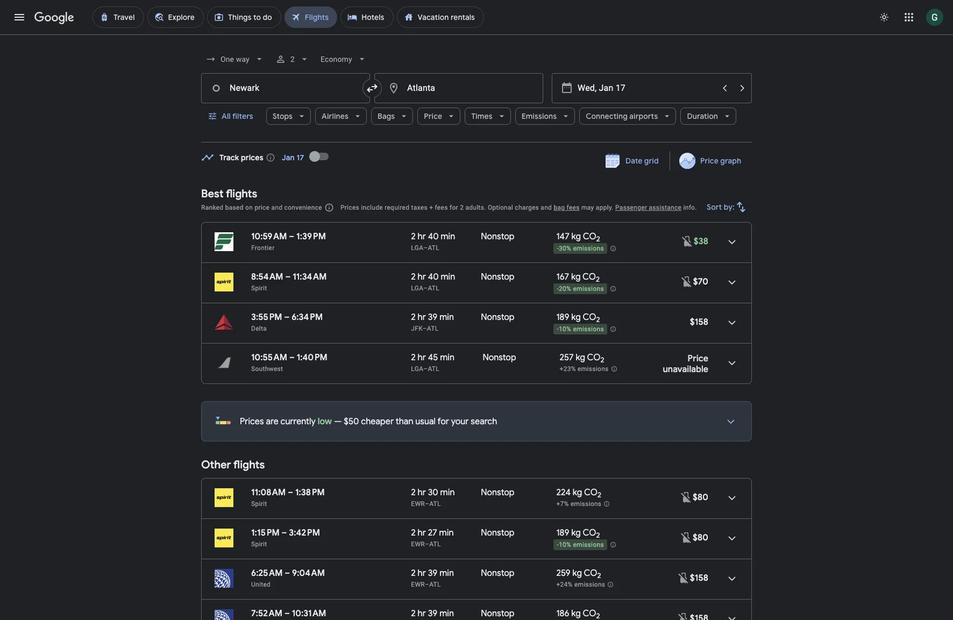 Task type: locate. For each thing, give the bounding box(es) containing it.
Departure time: 6:25 AM. text field
[[251, 568, 283, 579]]

39 inside 2 hr 39 min ewr – atl
[[428, 568, 438, 579]]

2 vertical spatial spirit
[[251, 541, 267, 548]]

lga inside 2 hr 45 min lga – atl
[[411, 365, 424, 373]]

total duration 2 hr 40 min. element down the +
[[411, 231, 481, 244]]

kg up -30% emissions
[[572, 231, 581, 242]]

3 lga from the top
[[411, 365, 424, 373]]

2 $80 from the top
[[693, 533, 708, 543]]

3:55 pm – 6:34 pm delta
[[251, 312, 323, 332]]

2 189 kg co 2 from the top
[[556, 528, 600, 540]]

4 - from the top
[[557, 541, 559, 549]]

nonstop for 3:42 pm
[[481, 528, 515, 538]]

kg inside 167 kg co 2
[[571, 272, 581, 282]]

min inside 2 hr 39 min jfk – atl
[[440, 312, 454, 323]]

–
[[289, 231, 294, 242], [424, 244, 428, 252], [285, 272, 291, 282], [424, 285, 428, 292], [284, 312, 290, 323], [423, 325, 427, 332], [289, 352, 295, 363], [424, 365, 428, 373], [288, 487, 293, 498], [425, 500, 429, 508], [282, 528, 287, 538], [425, 541, 429, 548], [285, 568, 290, 579], [425, 581, 429, 589], [285, 608, 290, 619]]

this price for this flight doesn't include overhead bin access. if you need a carry-on bag, use the bags filter to update prices. image down 80 us dollars text field
[[680, 531, 693, 544]]

Arrival time: 1:39 PM. text field
[[296, 231, 326, 242]]

atl for 1:39 pm
[[428, 244, 440, 252]]

prices include required taxes + fees for 2 adults. optional charges and bag fees may apply. passenger assistance
[[340, 204, 682, 211]]

– left arrival time: 1:38 pm. "text field"
[[288, 487, 293, 498]]

0 vertical spatial spirit
[[251, 285, 267, 292]]

price for price unavailable
[[688, 353, 708, 364]]

ewr up 2 hr 39 min
[[411, 581, 425, 589]]

atl
[[428, 244, 440, 252], [428, 285, 440, 292], [427, 325, 439, 332], [428, 365, 440, 373], [429, 500, 441, 508], [429, 541, 441, 548], [429, 581, 441, 589]]

2 total duration 2 hr 39 min. element from the top
[[411, 568, 481, 580]]

min for 6:34 pm
[[440, 312, 454, 323]]

1 vertical spatial prices
[[240, 416, 264, 427]]

3 hr from the top
[[418, 312, 426, 323]]

this price for this flight doesn't include overhead bin access. if you need a carry-on bag, use the bags filter to update prices. image for 186 kg co
[[677, 612, 690, 620]]

1 spirit from the top
[[251, 285, 267, 292]]

$80 left flight details. leaves newark liberty international airport at 1:15 pm on wednesday, january 17 and arrives at hartsfield-jackson atlanta international airport at 3:42 pm on wednesday, january 17. image
[[693, 533, 708, 543]]

kg inside 257 kg co 2
[[576, 352, 585, 363]]

-20% emissions
[[557, 285, 604, 293]]

price inside popup button
[[424, 111, 442, 121]]

nonstop flight. element for 1:38 pm
[[481, 487, 515, 500]]

0 horizontal spatial fees
[[435, 204, 448, 211]]

-10% emissions up 257 kg co 2
[[557, 326, 604, 333]]

airports
[[630, 111, 658, 121]]

kg inside 224 kg co 2
[[573, 487, 582, 498]]

flight details. leaves john f. kennedy international airport at 3:55 pm on wednesday, january 17 and arrives at hartsfield-jackson atlanta international airport at 6:34 pm on wednesday, january 17. image
[[719, 310, 745, 336]]

leaves laguardia airport at 8:54 am on wednesday, january 17 and arrives at hartsfield-jackson atlanta international airport at 11:34 am on wednesday, january 17. element
[[251, 272, 327, 282]]

atl inside 2 hr 39 min jfk – atl
[[427, 325, 439, 332]]

prices are currently low — $50 cheaper than usual for your search
[[240, 416, 497, 427]]

kg for 6:34 pm
[[571, 312, 581, 323]]

1 2 hr 40 min lga – atl from the top
[[411, 231, 455, 252]]

- down 147
[[557, 245, 559, 252]]

3 total duration 2 hr 39 min. element from the top
[[411, 608, 481, 620]]

- down 20%
[[557, 326, 559, 333]]

and right price
[[271, 204, 283, 211]]

prices for prices are currently low — $50 cheaper than usual for your search
[[240, 416, 264, 427]]

flights right other
[[233, 458, 265, 472]]

hr inside 2 hr 39 min ewr – atl
[[418, 568, 426, 579]]

2 inside 2 hr 39 min jfk – atl
[[411, 312, 416, 323]]

nonstop flight. element for 9:04 am
[[481, 568, 515, 580]]

2 hr 40 min lga – atl
[[411, 231, 455, 252], [411, 272, 455, 292]]

co down -20% emissions
[[583, 312, 596, 323]]

2 - from the top
[[557, 285, 559, 293]]

kg up -20% emissions
[[571, 272, 581, 282]]

1 vertical spatial 40
[[428, 272, 439, 282]]

- down 167
[[557, 285, 559, 293]]

189 kg co 2 down +7% emissions
[[556, 528, 600, 540]]

-10% emissions
[[557, 326, 604, 333], [557, 541, 604, 549]]

8:54 am
[[251, 272, 283, 282]]

main content
[[201, 144, 752, 620]]

1 vertical spatial -10% emissions
[[557, 541, 604, 549]]

0 vertical spatial flights
[[226, 187, 257, 201]]

- for $70
[[557, 285, 559, 293]]

ewr inside 2 hr 39 min ewr – atl
[[411, 581, 425, 589]]

emissions down 259 kg co 2
[[574, 581, 605, 589]]

1:15 pm – 3:42 pm spirit
[[251, 528, 320, 548]]

– down "30"
[[425, 500, 429, 508]]

259
[[556, 568, 571, 579]]

– down 27
[[425, 541, 429, 548]]

ewr down total duration 2 hr 30 min. element
[[411, 500, 425, 508]]

30%
[[559, 245, 571, 252]]

38 US dollars text field
[[694, 236, 708, 247]]

189 for 2 hr 39 min
[[556, 312, 569, 323]]

co up the +24% emissions
[[584, 568, 597, 579]]

leaves newark liberty international airport at 11:08 am on wednesday, january 17 and arrives at hartsfield-jackson atlanta international airport at 1:38 pm on wednesday, january 17. element
[[251, 487, 325, 498]]

atl down the +
[[428, 244, 440, 252]]

189 kg co 2 down -20% emissions
[[556, 312, 600, 324]]

– inside 10:59 am – 1:39 pm frontier
[[289, 231, 294, 242]]

atl for 9:04 am
[[429, 581, 441, 589]]

2 10% from the top
[[559, 541, 571, 549]]

186 kg co
[[556, 608, 596, 619]]

Arrival time: 10:31 AM. text field
[[292, 608, 326, 619]]

spirit for 1:15 pm
[[251, 541, 267, 548]]

– left 1:40 pm text box
[[289, 352, 295, 363]]

emissions down 257 kg co 2
[[578, 365, 609, 373]]

min inside 2 hr 45 min lga – atl
[[440, 352, 455, 363]]

158 us dollars text field left flight details. leaves newark liberty international airport at 6:25 am on wednesday, january 17 and arrives at hartsfield-jackson atlanta international airport at 9:04 am on wednesday, january 17. icon at the right bottom
[[690, 573, 708, 584]]

atl inside 2 hr 39 min ewr – atl
[[429, 581, 441, 589]]

lga
[[411, 244, 424, 252], [411, 285, 424, 292], [411, 365, 424, 373]]

2 and from the left
[[541, 204, 552, 211]]

ewr down total duration 2 hr 27 min. element
[[411, 541, 425, 548]]

spirit
[[251, 285, 267, 292], [251, 500, 267, 508], [251, 541, 267, 548]]

bag
[[554, 204, 565, 211]]

flight details. leaves newark liberty international airport at 7:52 am on wednesday, january 17 and arrives at hartsfield-jackson atlanta international airport at 10:31 am on wednesday, january 17. image
[[719, 606, 745, 620]]

$80 left flight details. leaves newark liberty international airport at 11:08 am on wednesday, january 17 and arrives at hartsfield-jackson atlanta international airport at 1:38 pm on wednesday, january 17. icon
[[693, 492, 708, 503]]

1 $80 from the top
[[693, 492, 708, 503]]

$38
[[694, 236, 708, 247]]

2 vertical spatial ewr
[[411, 581, 425, 589]]

2 vertical spatial price
[[688, 353, 708, 364]]

lga for 1:39 pm
[[411, 244, 424, 252]]

hr for 11:34 am
[[418, 272, 426, 282]]

40 for 11:34 am
[[428, 272, 439, 282]]

nonstop for 1:39 pm
[[481, 231, 515, 242]]

1 40 from the top
[[428, 231, 439, 242]]

0 horizontal spatial prices
[[240, 416, 264, 427]]

prices right learn more about ranking icon
[[340, 204, 359, 211]]

1 vertical spatial total duration 2 hr 40 min. element
[[411, 272, 481, 284]]

-10% emissions up 259 kg co 2
[[557, 541, 604, 549]]

0 vertical spatial for
[[450, 204, 458, 211]]

spirit down 8:54 am text field at the left of page
[[251, 285, 267, 292]]

min for 1:40 pm
[[440, 352, 455, 363]]

1 vertical spatial 2 hr 40 min lga – atl
[[411, 272, 455, 292]]

this price for this flight doesn't include overhead bin access. if you need a carry-on bag, use the bags filter to update prices. image down 'assistance'
[[681, 235, 694, 248]]

nonstop for 9:04 am
[[481, 568, 515, 579]]

2 inside 2 "popup button"
[[290, 55, 295, 63]]

this price for this flight doesn't include overhead bin access. if you need a carry-on bag, use the bags filter to update prices. image up 158 us dollars text box
[[677, 572, 690, 584]]

$50
[[344, 416, 359, 427]]

– inside 6:25 am – 9:04 am united
[[285, 568, 290, 579]]

2 vertical spatial lga
[[411, 365, 424, 373]]

flight details. leaves laguardia airport at 8:54 am on wednesday, january 17 and arrives at hartsfield-jackson atlanta international airport at 11:34 am on wednesday, january 17. image
[[719, 270, 745, 295]]

spirit down 11:08 am
[[251, 500, 267, 508]]

ewr for 2 hr 27 min
[[411, 541, 425, 548]]

1 hr from the top
[[418, 231, 426, 242]]

2 inside 2 hr 39 min ewr – atl
[[411, 568, 416, 579]]

– inside 2 hr 30 min ewr – atl
[[425, 500, 429, 508]]

189 down +7%
[[556, 528, 569, 538]]

+7% emissions
[[556, 500, 602, 508]]

0 vertical spatial prices
[[340, 204, 359, 211]]

this price for this flight doesn't include overhead bin access. if you need a carry-on bag, use the bags filter to update prices. image up $80 text field
[[680, 491, 693, 504]]

atl inside 2 hr 30 min ewr – atl
[[429, 500, 441, 508]]

price inside price unavailable
[[688, 353, 708, 364]]

atl for 11:34 am
[[428, 285, 440, 292]]

spirit inside 8:54 am – 11:34 am spirit
[[251, 285, 267, 292]]

3 spirit from the top
[[251, 541, 267, 548]]

80 US dollars text field
[[693, 533, 708, 543]]

price left flight details. leaves laguardia airport at 10:55 am on wednesday, january 17 and arrives at hartsfield-jackson atlanta international airport at 1:40 pm on wednesday, january 17. image
[[688, 353, 708, 364]]

– left arrival time: 1:39 pm. text field
[[289, 231, 294, 242]]

hr inside 2 hr 39 min jfk – atl
[[418, 312, 426, 323]]

atl up 2 hr 39 min jfk – atl at the left bottom of the page
[[428, 285, 440, 292]]

30
[[428, 487, 438, 498]]

this price for this flight doesn't include overhead bin access. if you need a carry-on bag, use the bags filter to update prices. image
[[681, 235, 694, 248], [680, 275, 693, 288], [680, 531, 693, 544], [677, 572, 690, 584]]

None text field
[[374, 73, 543, 103]]

co inside 167 kg co 2
[[583, 272, 596, 282]]

co down +7% emissions
[[583, 528, 596, 538]]

11:08 am
[[251, 487, 286, 498]]

leaves laguardia airport at 10:59 am on wednesday, january 17 and arrives at hartsfield-jackson atlanta international airport at 1:39 pm on wednesday, january 17. element
[[251, 231, 326, 242]]

hr for 1:40 pm
[[418, 352, 426, 363]]

min inside 2 hr 27 min ewr – atl
[[439, 528, 454, 538]]

1 vertical spatial flights
[[233, 458, 265, 472]]

- up 259
[[557, 541, 559, 549]]

unavailable
[[663, 364, 708, 375]]

0 vertical spatial -10% emissions
[[557, 326, 604, 333]]

hr left "30"
[[418, 487, 426, 498]]

1 lga from the top
[[411, 244, 424, 252]]

flight details. leaves laguardia airport at 10:59 am on wednesday, january 17 and arrives at hartsfield-jackson atlanta international airport at 1:39 pm on wednesday, january 17. image
[[719, 229, 745, 255]]

total duration 2 hr 40 min. element
[[411, 231, 481, 244], [411, 272, 481, 284]]

leaves laguardia airport at 10:55 am on wednesday, january 17 and arrives at hartsfield-jackson atlanta international airport at 1:40 pm on wednesday, january 17. element
[[251, 352, 328, 363]]

6:25 am
[[251, 568, 283, 579]]

co up +23% emissions
[[587, 352, 601, 363]]

other flights
[[201, 458, 265, 472]]

spirit for 8:54 am
[[251, 285, 267, 292]]

all filters
[[222, 111, 253, 121]]

lga up 2 hr 39 min jfk – atl at the left bottom of the page
[[411, 285, 424, 292]]

0 horizontal spatial and
[[271, 204, 283, 211]]

total duration 2 hr 39 min. element up jfk
[[411, 312, 481, 324]]

1 vertical spatial 39
[[428, 568, 438, 579]]

lga for 11:34 am
[[411, 285, 424, 292]]

None text field
[[201, 73, 370, 103]]

189 kg co 2 for 2 hr 39 min
[[556, 312, 600, 324]]

co for 1:39 pm
[[583, 231, 596, 242]]

4 hr from the top
[[418, 352, 426, 363]]

this price for this flight doesn't include overhead bin access. if you need a carry-on bag, use the bags filter to update prices. image for $70
[[680, 275, 693, 288]]

40 up 2 hr 39 min jfk – atl at the left bottom of the page
[[428, 272, 439, 282]]

kg for 3:42 pm
[[571, 528, 581, 538]]

ewr for 2 hr 30 min
[[411, 500, 425, 508]]

total duration 2 hr 39 min. element for 27
[[411, 568, 481, 580]]

0 vertical spatial 40
[[428, 231, 439, 242]]

hr inside 2 hr 30 min ewr – atl
[[418, 487, 426, 498]]

kg
[[572, 231, 581, 242], [571, 272, 581, 282], [571, 312, 581, 323], [576, 352, 585, 363], [573, 487, 582, 498], [571, 528, 581, 538], [573, 568, 582, 579], [571, 608, 581, 619]]

emissions down 147 kg co 2
[[573, 245, 604, 252]]

1 vertical spatial spirit
[[251, 500, 267, 508]]

0 vertical spatial this price for this flight doesn't include overhead bin access. if you need a carry-on bag, use the bags filter to update prices. image
[[680, 491, 693, 504]]

7 hr from the top
[[418, 568, 426, 579]]

1 189 kg co 2 from the top
[[556, 312, 600, 324]]

price right bags popup button
[[424, 111, 442, 121]]

2 hr 45 min lga – atl
[[411, 352, 455, 373]]

0 vertical spatial 10%
[[559, 326, 571, 333]]

kg down -20% emissions
[[571, 312, 581, 323]]

flight details. leaves newark liberty international airport at 11:08 am on wednesday, january 17 and arrives at hartsfield-jackson atlanta international airport at 1:38 pm on wednesday, january 17. image
[[719, 485, 745, 511]]

this price for this flight doesn't include overhead bin access. if you need a carry-on bag, use the bags filter to update prices. image
[[680, 491, 693, 504], [677, 612, 690, 620]]

Arrival time: 1:38 PM. text field
[[295, 487, 325, 498]]

11:34 am
[[293, 272, 327, 282]]

40 down the +
[[428, 231, 439, 242]]

2 total duration 2 hr 40 min. element from the top
[[411, 272, 481, 284]]

atl inside 2 hr 45 min lga – atl
[[428, 365, 440, 373]]

1 vertical spatial ewr
[[411, 541, 425, 548]]

39 for 2 hr 39 min
[[428, 608, 438, 619]]

1 -10% emissions from the top
[[557, 326, 604, 333]]

lga for 1:40 pm
[[411, 365, 424, 373]]

39
[[428, 312, 438, 323], [428, 568, 438, 579], [428, 608, 438, 619]]

this price for this flight doesn't include overhead bin access. if you need a carry-on bag, use the bags filter to update prices. image left flight details. leaves laguardia airport at 8:54 am on wednesday, january 17 and arrives at hartsfield-jackson atlanta international airport at 11:34 am on wednesday, january 17. icon
[[680, 275, 693, 288]]

158 us dollars text field left flight details. leaves john f. kennedy international airport at 3:55 pm on wednesday, january 17 and arrives at hartsfield-jackson atlanta international airport at 6:34 pm on wednesday, january 17. icon
[[690, 317, 708, 328]]

0 vertical spatial ewr
[[411, 500, 425, 508]]

Departure text field
[[578, 74, 715, 103]]

price
[[424, 111, 442, 121], [700, 156, 719, 166], [688, 353, 708, 364]]

39 inside total duration 2 hr 39 min. element
[[428, 608, 438, 619]]

1 vertical spatial this price for this flight doesn't include overhead bin access. if you need a carry-on bag, use the bags filter to update prices. image
[[677, 612, 690, 620]]

co inside 224 kg co 2
[[584, 487, 598, 498]]

– down total duration 2 hr 45 min. element
[[424, 365, 428, 373]]

167 kg co 2
[[556, 272, 600, 284]]

1:40 pm
[[297, 352, 328, 363]]

1 total duration 2 hr 39 min. element from the top
[[411, 312, 481, 324]]

ewr
[[411, 500, 425, 508], [411, 541, 425, 548], [411, 581, 425, 589]]

189 down 20%
[[556, 312, 569, 323]]

spirit down 1:15 pm
[[251, 541, 267, 548]]

united
[[251, 581, 271, 589]]

– right departure time: 3:55 pm. text box
[[284, 312, 290, 323]]

10% for 2 hr 39 min
[[559, 326, 571, 333]]

co inside 259 kg co 2
[[584, 568, 597, 579]]

emissions button
[[515, 103, 575, 129]]

0 vertical spatial 189
[[556, 312, 569, 323]]

for left adults. in the top of the page
[[450, 204, 458, 211]]

2 spirit from the top
[[251, 500, 267, 508]]

total duration 2 hr 39 min. element down 2 hr 39 min ewr – atl
[[411, 608, 481, 620]]

224
[[556, 487, 571, 498]]

2 inside 147 kg co 2
[[596, 235, 600, 244]]

min inside 2 hr 39 min ewr – atl
[[440, 568, 454, 579]]

5 hr from the top
[[418, 487, 426, 498]]

+23% emissions
[[560, 365, 609, 373]]

hr left the 45 on the bottom
[[418, 352, 426, 363]]

sort by: button
[[703, 194, 752, 220]]

39 inside 2 hr 39 min jfk – atl
[[428, 312, 438, 323]]

3 39 from the top
[[428, 608, 438, 619]]

1 horizontal spatial and
[[541, 204, 552, 211]]

this price for this flight doesn't include overhead bin access. if you need a carry-on bag, use the bags filter to update prices. image for 224 kg co 2
[[680, 491, 693, 504]]

0 vertical spatial 158 us dollars text field
[[690, 317, 708, 328]]

atl up 2 hr 39 min
[[429, 581, 441, 589]]

kg up +23% emissions
[[576, 352, 585, 363]]

2 hr 40 min lga – atl for 11:34 am
[[411, 272, 455, 292]]

cheaper
[[361, 416, 394, 427]]

0 vertical spatial $158
[[690, 317, 708, 328]]

167
[[556, 272, 569, 282]]

passenger
[[615, 204, 647, 211]]

- for $80
[[557, 541, 559, 549]]

189
[[556, 312, 569, 323], [556, 528, 569, 538]]

3:55 pm
[[251, 312, 282, 323]]

$80
[[693, 492, 708, 503], [693, 533, 708, 543]]

3 ewr from the top
[[411, 581, 425, 589]]

price for price graph
[[700, 156, 719, 166]]

2 inside 257 kg co 2
[[601, 356, 604, 365]]

2 inside 2 hr 30 min ewr – atl
[[411, 487, 416, 498]]

kg for 11:34 am
[[571, 272, 581, 282]]

1 vertical spatial 158 us dollars text field
[[690, 573, 708, 584]]

Departure time: 8:54 AM. text field
[[251, 272, 283, 282]]

0 vertical spatial 2 hr 40 min lga – atl
[[411, 231, 455, 252]]

1 10% from the top
[[559, 326, 571, 333]]

$158 left flight details. leaves john f. kennedy international airport at 3:55 pm on wednesday, january 17 and arrives at hartsfield-jackson atlanta international airport at 6:34 pm on wednesday, january 17. icon
[[690, 317, 708, 328]]

2 inside 259 kg co 2
[[597, 571, 601, 581]]

0 horizontal spatial for
[[438, 416, 449, 427]]

2 hr from the top
[[418, 272, 426, 282]]

1 vertical spatial 189
[[556, 528, 569, 538]]

kg down +7% emissions
[[571, 528, 581, 538]]

2 -10% emissions from the top
[[557, 541, 604, 549]]

– inside 8:54 am – 11:34 am spirit
[[285, 272, 291, 282]]

best
[[201, 187, 224, 201]]

1 vertical spatial 10%
[[559, 541, 571, 549]]

6 hr from the top
[[418, 528, 426, 538]]

total duration 2 hr 40 min. element for 147
[[411, 231, 481, 244]]

2 40 from the top
[[428, 272, 439, 282]]

nonstop flight. element
[[481, 231, 515, 244], [481, 272, 515, 284], [481, 312, 515, 324], [483, 352, 516, 365], [481, 487, 515, 500], [481, 528, 515, 540], [481, 568, 515, 580], [481, 608, 515, 620]]

atl down "30"
[[429, 500, 441, 508]]

0 vertical spatial price
[[424, 111, 442, 121]]

– right "6:25 am"
[[285, 568, 290, 579]]

259 kg co 2
[[556, 568, 601, 581]]

– up 2 hr 45 min lga – atl at the bottom of the page
[[423, 325, 427, 332]]

None search field
[[201, 46, 752, 143]]

hr down 2 hr 27 min ewr – atl
[[418, 568, 426, 579]]

9:04 am
[[292, 568, 325, 579]]

prices
[[340, 204, 359, 211], [240, 416, 264, 427]]

1 total duration 2 hr 40 min. element from the top
[[411, 231, 481, 244]]

for left your
[[438, 416, 449, 427]]

1 fees from the left
[[435, 204, 448, 211]]

0 vertical spatial $80
[[693, 492, 708, 503]]

and left bag
[[541, 204, 552, 211]]

1 horizontal spatial fees
[[567, 204, 580, 211]]

2 189 from the top
[[556, 528, 569, 538]]

hr up jfk
[[418, 312, 426, 323]]

spirit inside 1:15 pm – 3:42 pm spirit
[[251, 541, 267, 548]]

co right 186
[[583, 608, 596, 619]]

prices left are
[[240, 416, 264, 427]]

1 vertical spatial $80
[[693, 533, 708, 543]]

your
[[451, 416, 469, 427]]

grid
[[644, 156, 659, 166]]

assistance
[[649, 204, 682, 211]]

price left graph
[[700, 156, 719, 166]]

include
[[361, 204, 383, 211]]

flights up 'based'
[[226, 187, 257, 201]]

hr down taxes
[[418, 231, 426, 242]]

70 US dollars text field
[[693, 276, 708, 287]]

2 vertical spatial total duration 2 hr 39 min. element
[[411, 608, 481, 620]]

Departure time: 10:59 AM. text field
[[251, 231, 287, 242]]

$158 left flight details. leaves newark liberty international airport at 6:25 am on wednesday, january 17 and arrives at hartsfield-jackson atlanta international airport at 9:04 am on wednesday, january 17. icon at the right bottom
[[690, 573, 708, 584]]

atl right jfk
[[427, 325, 439, 332]]

1 $158 from the top
[[690, 317, 708, 328]]

spirit inside 11:08 am – 1:38 pm spirit
[[251, 500, 267, 508]]

2 39 from the top
[[428, 568, 438, 579]]

158 US dollars text field
[[690, 317, 708, 328], [690, 573, 708, 584]]

10:55 am
[[251, 352, 287, 363]]

Arrival time: 9:04 AM. text field
[[292, 568, 325, 579]]

bags
[[378, 111, 395, 121]]

147 kg co 2
[[556, 231, 600, 244]]

1 vertical spatial price
[[700, 156, 719, 166]]

leaves newark liberty international airport at 6:25 am on wednesday, january 17 and arrives at hartsfield-jackson atlanta international airport at 9:04 am on wednesday, january 17. element
[[251, 568, 325, 579]]

10% up 259
[[559, 541, 571, 549]]

this price for this flight doesn't include overhead bin access. if you need a carry-on bag, use the bags filter to update prices. image for $80
[[680, 531, 693, 544]]

fees right bag
[[567, 204, 580, 211]]

1 189 from the top
[[556, 312, 569, 323]]

2 vertical spatial 39
[[428, 608, 438, 619]]

kg inside 259 kg co 2
[[573, 568, 582, 579]]

kg inside 147 kg co 2
[[572, 231, 581, 242]]

0 vertical spatial 189 kg co 2
[[556, 312, 600, 324]]

atl down 27
[[429, 541, 441, 548]]

fees right the +
[[435, 204, 448, 211]]

nonstop for 1:40 pm
[[483, 352, 516, 363]]

– inside 3:55 pm – 6:34 pm delta
[[284, 312, 290, 323]]

2 hr 30 min ewr – atl
[[411, 487, 455, 508]]

atl down the 45 on the bottom
[[428, 365, 440, 373]]

min for 1:38 pm
[[440, 487, 455, 498]]

None field
[[201, 49, 269, 69], [316, 49, 371, 69], [201, 49, 269, 69], [316, 49, 371, 69]]

lga down total duration 2 hr 45 min. element
[[411, 365, 424, 373]]

hr inside 2 hr 27 min ewr – atl
[[418, 528, 426, 538]]

2 hr 27 min ewr – atl
[[411, 528, 454, 548]]

kg up +7% emissions
[[573, 487, 582, 498]]

total duration 2 hr 39 min. element
[[411, 312, 481, 324], [411, 568, 481, 580], [411, 608, 481, 620]]

kg for 1:38 pm
[[573, 487, 582, 498]]

nonstop flight. element for 11:34 am
[[481, 272, 515, 284]]

10% up 257
[[559, 326, 571, 333]]

hr down 2 hr 39 min ewr – atl
[[418, 608, 426, 619]]

2 hr 40 min lga – atl up 2 hr 39 min jfk – atl at the left bottom of the page
[[411, 272, 455, 292]]

emissions up 259 kg co 2
[[573, 541, 604, 549]]

price for price
[[424, 111, 442, 121]]

-
[[557, 245, 559, 252], [557, 285, 559, 293], [557, 326, 559, 333], [557, 541, 559, 549]]

nonstop
[[481, 231, 515, 242], [481, 272, 515, 282], [481, 312, 515, 323], [483, 352, 516, 363], [481, 487, 515, 498], [481, 528, 515, 538], [481, 568, 515, 579], [481, 608, 515, 619]]

atl inside 2 hr 27 min ewr – atl
[[429, 541, 441, 548]]

emissions down 167 kg co 2
[[573, 285, 604, 293]]

price inside button
[[700, 156, 719, 166]]

ewr inside 2 hr 30 min ewr – atl
[[411, 500, 425, 508]]

co inside 147 kg co 2
[[583, 231, 596, 242]]

convenience
[[284, 204, 322, 211]]

filters
[[232, 111, 253, 121]]

1 vertical spatial $158
[[690, 573, 708, 584]]

co up +7% emissions
[[584, 487, 598, 498]]

2 lga from the top
[[411, 285, 424, 292]]

1 vertical spatial 189 kg co 2
[[556, 528, 600, 540]]

1 ewr from the top
[[411, 500, 425, 508]]

2 ewr from the top
[[411, 541, 425, 548]]

39 down 2 hr 27 min ewr – atl
[[428, 568, 438, 579]]

2 2 hr 40 min lga – atl from the top
[[411, 272, 455, 292]]

co inside 257 kg co 2
[[587, 352, 601, 363]]

atl for 6:34 pm
[[427, 325, 439, 332]]

1 39 from the top
[[428, 312, 438, 323]]

price
[[255, 204, 270, 211]]

0 vertical spatial 39
[[428, 312, 438, 323]]

1 - from the top
[[557, 245, 559, 252]]

39 up the 45 on the bottom
[[428, 312, 438, 323]]

jfk
[[411, 325, 423, 332]]

total duration 2 hr 39 min. element down 2 hr 27 min ewr – atl
[[411, 568, 481, 580]]

flight details. leaves laguardia airport at 10:55 am on wednesday, january 17 and arrives at hartsfield-jackson atlanta international airport at 1:40 pm on wednesday, january 17. image
[[719, 350, 745, 376]]

3 - from the top
[[557, 326, 559, 333]]

min inside 2 hr 30 min ewr – atl
[[440, 487, 455, 498]]

ewr inside 2 hr 27 min ewr – atl
[[411, 541, 425, 548]]

189 kg co 2
[[556, 312, 600, 324], [556, 528, 600, 540]]

0 vertical spatial total duration 2 hr 39 min. element
[[411, 312, 481, 324]]

total duration 2 hr 30 min. element
[[411, 487, 481, 500]]

80 US dollars text field
[[693, 492, 708, 503]]

6:34 pm
[[292, 312, 323, 323]]

0 vertical spatial lga
[[411, 244, 424, 252]]

+
[[429, 204, 433, 211]]

hr inside 2 hr 45 min lga – atl
[[418, 352, 426, 363]]

2 hr 39 min ewr – atl
[[411, 568, 454, 589]]

1 horizontal spatial prices
[[340, 204, 359, 211]]

$80 for 189
[[693, 533, 708, 543]]

2 fees from the left
[[567, 204, 580, 211]]

40 for 1:39 pm
[[428, 231, 439, 242]]

1 vertical spatial total duration 2 hr 39 min. element
[[411, 568, 481, 580]]

hr up 2 hr 39 min jfk – atl at the left bottom of the page
[[418, 272, 426, 282]]

1 vertical spatial lga
[[411, 285, 424, 292]]

0 vertical spatial total duration 2 hr 40 min. element
[[411, 231, 481, 244]]

– up 2 hr 39 min
[[425, 581, 429, 589]]



Task type: vqa. For each thing, say whether or not it's contained in the screenshot.
6th hr from the bottom of the main content containing Best flights
yes



Task type: describe. For each thing, give the bounding box(es) containing it.
2 inside total duration 2 hr 39 min. element
[[411, 608, 416, 619]]

—
[[334, 416, 342, 427]]

-30% emissions
[[557, 245, 604, 252]]

this price for this flight doesn't include overhead bin access. if you need a carry-on bag, use the bags filter to update prices. image for $38
[[681, 235, 694, 248]]

may
[[582, 204, 594, 211]]

nonstop flight. element for 6:34 pm
[[481, 312, 515, 324]]

7:52 am
[[251, 608, 282, 619]]

price graph button
[[672, 151, 750, 171]]

times
[[471, 111, 493, 121]]

Arrival time: 11:34 AM. text field
[[293, 272, 327, 282]]

1 and from the left
[[271, 204, 283, 211]]

2 inside 2 hr 45 min lga – atl
[[411, 352, 416, 363]]

best flights
[[201, 187, 257, 201]]

– inside 1:15 pm – 3:42 pm spirit
[[282, 528, 287, 538]]

co for 1:40 pm
[[587, 352, 601, 363]]

17
[[297, 153, 304, 162]]

none text field inside search field
[[201, 73, 370, 103]]

low
[[318, 416, 332, 427]]

loading results progress bar
[[0, 34, 953, 37]]

find the best price region
[[201, 144, 752, 179]]

atl for 3:42 pm
[[429, 541, 441, 548]]

1:15 pm
[[251, 528, 280, 538]]

2 hr 40 min lga – atl for 1:39 pm
[[411, 231, 455, 252]]

on
[[245, 204, 253, 211]]

track prices
[[219, 153, 263, 162]]

10:59 am – 1:39 pm frontier
[[251, 231, 326, 252]]

+24%
[[556, 581, 573, 589]]

atl for 1:38 pm
[[429, 500, 441, 508]]

emissions
[[522, 111, 557, 121]]

11:08 am – 1:38 pm spirit
[[251, 487, 325, 508]]

39 for 2 hr 39 min ewr – atl
[[428, 568, 438, 579]]

hr for 1:39 pm
[[418, 231, 426, 242]]

$70
[[693, 276, 708, 287]]

total duration 2 hr 40 min. element for 167
[[411, 272, 481, 284]]

learn more about tracked prices image
[[266, 153, 275, 162]]

stops button
[[266, 103, 311, 129]]

all
[[222, 111, 231, 121]]

Arrival time: 1:40 PM. text field
[[297, 352, 328, 363]]

based
[[225, 204, 244, 211]]

co for 11:34 am
[[583, 272, 596, 282]]

this price for this flight doesn't include overhead bin access. if you need a carry-on bag, use the bags filter to update prices. image for $158
[[677, 572, 690, 584]]

257
[[560, 352, 574, 363]]

2 158 us dollars text field from the top
[[690, 573, 708, 584]]

39 for 2 hr 39 min jfk – atl
[[428, 312, 438, 323]]

3:42 pm
[[289, 528, 320, 538]]

nonstop for 11:34 am
[[481, 272, 515, 282]]

connecting airports
[[586, 111, 658, 121]]

+23%
[[560, 365, 576, 373]]

min for 9:04 am
[[440, 568, 454, 579]]

1:39 pm
[[296, 231, 326, 242]]

main content containing best flights
[[201, 144, 752, 620]]

bag fees button
[[554, 204, 580, 211]]

price button
[[418, 103, 461, 129]]

than
[[396, 416, 413, 427]]

co for 3:42 pm
[[583, 528, 596, 538]]

nonstop for 1:38 pm
[[481, 487, 515, 498]]

– inside 2 hr 27 min ewr – atl
[[425, 541, 429, 548]]

186
[[556, 608, 569, 619]]

learn more about ranking image
[[324, 203, 334, 212]]

duration button
[[681, 103, 737, 129]]

10:59 am
[[251, 231, 287, 242]]

nonstop flight. element for 1:40 pm
[[483, 352, 516, 365]]

hr for 9:04 am
[[418, 568, 426, 579]]

leaves newark liberty international airport at 7:52 am on wednesday, january 17 and arrives at hartsfield-jackson atlanta international airport at 10:31 am on wednesday, january 17. element
[[251, 608, 326, 619]]

prices
[[241, 153, 263, 162]]

jan
[[282, 153, 295, 162]]

co for 9:04 am
[[584, 568, 597, 579]]

Departure time: 7:52 AM. text field
[[251, 608, 282, 619]]

-10% emissions for 2 hr 39 min
[[557, 326, 604, 333]]

taxes
[[411, 204, 428, 211]]

kg for 9:04 am
[[573, 568, 582, 579]]

Arrival time: 6:34 PM. text field
[[292, 312, 323, 323]]

ranked based on price and convenience
[[201, 204, 322, 211]]

10:55 am – 1:40 pm southwest
[[251, 352, 328, 373]]

leaves newark liberty international airport at 1:15 pm on wednesday, january 17 and arrives at hartsfield-jackson atlanta international airport at 3:42 pm on wednesday, january 17. element
[[251, 528, 320, 538]]

delta
[[251, 325, 267, 332]]

date
[[626, 156, 643, 166]]

co for 1:38 pm
[[584, 487, 598, 498]]

+24% emissions
[[556, 581, 605, 589]]

+7%
[[556, 500, 569, 508]]

co for 6:34 pm
[[583, 312, 596, 323]]

hr for 1:38 pm
[[418, 487, 426, 498]]

passenger assistance button
[[615, 204, 682, 211]]

2 hr 39 min
[[411, 608, 454, 619]]

– inside 2 hr 39 min jfk – atl
[[423, 325, 427, 332]]

total duration 2 hr 39 min. element for 40
[[411, 312, 481, 324]]

- for $38
[[557, 245, 559, 252]]

2 hr 39 min jfk – atl
[[411, 312, 454, 332]]

189 for 2 hr 27 min
[[556, 528, 569, 538]]

Departure time: 11:08 AM. text field
[[251, 487, 286, 498]]

– inside 2 hr 45 min lga – atl
[[424, 365, 428, 373]]

nonstop flight. element for 1:39 pm
[[481, 231, 515, 244]]

nonstop flight. element for 3:42 pm
[[481, 528, 515, 540]]

2 inside 167 kg co 2
[[596, 275, 600, 284]]

sort
[[707, 202, 722, 212]]

required
[[385, 204, 410, 211]]

flights for other flights
[[233, 458, 265, 472]]

kg right 186
[[571, 608, 581, 619]]

1:38 pm
[[295, 487, 325, 498]]

ranked
[[201, 204, 223, 211]]

hr for 3:42 pm
[[418, 528, 426, 538]]

graph
[[720, 156, 741, 166]]

change appearance image
[[871, 4, 897, 30]]

2 inside 224 kg co 2
[[598, 491, 601, 500]]

all filters button
[[201, 103, 262, 129]]

Departure time: 10:55 AM. text field
[[251, 352, 287, 363]]

currently
[[281, 416, 316, 427]]

price unavailable
[[663, 353, 708, 375]]

stops
[[273, 111, 293, 121]]

min for 3:42 pm
[[439, 528, 454, 538]]

– inside 11:08 am – 1:38 pm spirit
[[288, 487, 293, 498]]

Departure time: 1:15 PM. text field
[[251, 528, 280, 538]]

none search field containing all filters
[[201, 46, 752, 143]]

main menu image
[[13, 11, 26, 24]]

atl for 1:40 pm
[[428, 365, 440, 373]]

are
[[266, 416, 279, 427]]

– inside 10:55 am – 1:40 pm southwest
[[289, 352, 295, 363]]

connecting
[[586, 111, 628, 121]]

emissions up 257 kg co 2
[[573, 326, 604, 333]]

flights for best flights
[[226, 187, 257, 201]]

1 horizontal spatial for
[[450, 204, 458, 211]]

southwest
[[251, 365, 283, 373]]

connecting airports button
[[579, 103, 676, 129]]

swap origin and destination. image
[[366, 82, 379, 95]]

– down taxes
[[424, 244, 428, 252]]

total duration 2 hr 27 min. element
[[411, 528, 481, 540]]

nonstop for 6:34 pm
[[481, 312, 515, 323]]

-10% emissions for 2 hr 27 min
[[557, 541, 604, 549]]

flight details. leaves newark liberty international airport at 6:25 am on wednesday, january 17 and arrives at hartsfield-jackson atlanta international airport at 9:04 am on wednesday, january 17. image
[[719, 566, 745, 592]]

kg for 1:39 pm
[[572, 231, 581, 242]]

track
[[219, 153, 239, 162]]

Arrival time: 3:42 PM. text field
[[289, 528, 320, 538]]

times button
[[465, 103, 511, 129]]

hr for 6:34 pm
[[418, 312, 426, 323]]

kg for 1:40 pm
[[576, 352, 585, 363]]

emissions down 224 kg co 2 at right
[[571, 500, 602, 508]]

1 158 us dollars text field from the top
[[690, 317, 708, 328]]

– right 7:52 am
[[285, 608, 290, 619]]

10:31 am
[[292, 608, 326, 619]]

$80 for 224
[[693, 492, 708, 503]]

flight details. leaves newark liberty international airport at 1:15 pm on wednesday, january 17 and arrives at hartsfield-jackson atlanta international airport at 3:42 pm on wednesday, january 17. image
[[719, 526, 745, 551]]

10% for 2 hr 27 min
[[559, 541, 571, 549]]

– inside 2 hr 39 min ewr – atl
[[425, 581, 429, 589]]

2 $158 from the top
[[690, 573, 708, 584]]

– up 2 hr 39 min jfk – atl at the left bottom of the page
[[424, 285, 428, 292]]

224 kg co 2
[[556, 487, 601, 500]]

8:54 am – 11:34 am spirit
[[251, 272, 327, 292]]

ewr for 2 hr 39 min
[[411, 581, 425, 589]]

total duration 2 hr 45 min. element
[[411, 352, 483, 365]]

by:
[[724, 202, 735, 212]]

prices for prices include required taxes + fees for 2 adults. optional charges and bag fees may apply. passenger assistance
[[340, 204, 359, 211]]

8 hr from the top
[[418, 608, 426, 619]]

charges
[[515, 204, 539, 211]]

min for 1:39 pm
[[441, 231, 455, 242]]

usual
[[415, 416, 436, 427]]

2 inside 2 hr 27 min ewr – atl
[[411, 528, 416, 538]]

min for 11:34 am
[[441, 272, 455, 282]]

more details image
[[718, 409, 744, 435]]

adults.
[[466, 204, 486, 211]]

date grid button
[[598, 151, 667, 171]]

189 kg co 2 for 2 hr 27 min
[[556, 528, 600, 540]]

airlines button
[[315, 103, 367, 129]]

leaves john f. kennedy international airport at 3:55 pm on wednesday, january 17 and arrives at hartsfield-jackson atlanta international airport at 6:34 pm on wednesday, january 17. element
[[251, 312, 323, 323]]

1 vertical spatial for
[[438, 416, 449, 427]]

bags button
[[371, 103, 413, 129]]

duration
[[687, 111, 718, 121]]

158 US dollars text field
[[690, 613, 708, 620]]

spirit for 11:08 am
[[251, 500, 267, 508]]

Departure time: 3:55 PM. text field
[[251, 312, 282, 323]]

6:25 am – 9:04 am united
[[251, 568, 325, 589]]

date grid
[[626, 156, 659, 166]]

147
[[556, 231, 570, 242]]



